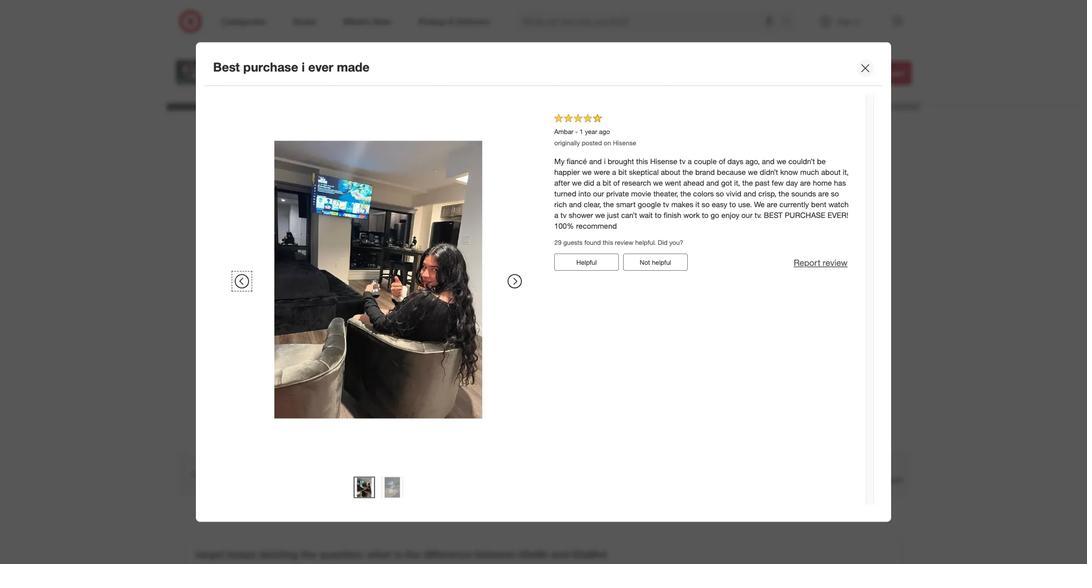 Task type: vqa. For each thing, say whether or not it's contained in the screenshot.


Task type: locate. For each thing, give the bounding box(es) containing it.
1 vertical spatial bit
[[603, 178, 612, 188]]

3
[[359, 197, 363, 205], [636, 219, 640, 228]]

1 horizontal spatial recommend
[[669, 207, 718, 217]]

are up best
[[767, 200, 778, 209]]

features
[[369, 255, 400, 265]]

recommend inside my fiancé and i brought this hisense tv a couple of days ago, and we couldn't be happier we were a bit skeptical about the brand because we didn't know much about it, after we did a bit of research we went ahead and got it, the past few day are home has turned into our private movie theater, the colors so vivid and crisp, the sounds are so rich and clear, the smart google tv makes it so easy to use. we are currently bent watch a tv shower we just can't wait to finish work to go enjoy our tv. best purchase ever! 100% recommend
[[576, 221, 617, 231]]

1 horizontal spatial this
[[637, 157, 649, 166]]

at
[[326, 82, 333, 91]]

0 horizontal spatial -
[[453, 66, 456, 77]]

of down black
[[624, 266, 631, 275]]

- right 55a6h4
[[492, 66, 496, 77]]

1 horizontal spatial -
[[492, 66, 496, 77]]

1 horizontal spatial star
[[567, 218, 580, 228]]

a
[[688, 157, 692, 166], [613, 167, 617, 177], [597, 178, 601, 188], [555, 210, 559, 220]]

the left past
[[743, 178, 753, 188]]

cart
[[888, 68, 905, 78]]

quality
[[552, 255, 576, 265]]

so
[[716, 189, 725, 198], [831, 189, 840, 198], [702, 200, 710, 209]]

use.
[[739, 200, 752, 209]]

brand
[[696, 167, 715, 177]]

star down 2 stars
[[366, 217, 377, 225]]

- right ambar
[[576, 127, 578, 135]]

can't
[[622, 210, 638, 220]]

day
[[786, 178, 799, 188]]

0 horizontal spatial i
[[302, 60, 305, 75]]

1 vertical spatial 3
[[636, 219, 640, 228]]

5 down brightness
[[471, 266, 475, 275]]

i right class
[[302, 60, 305, 75]]

3 up 2
[[359, 197, 363, 205]]

our down use.
[[742, 210, 753, 220]]

26 down rich
[[557, 218, 565, 228]]

out
[[369, 266, 380, 275], [450, 266, 461, 275], [530, 266, 541, 275], [611, 266, 622, 275]]

report review
[[794, 258, 848, 268]]

3 stars
[[359, 197, 378, 205]]

black
[[611, 255, 631, 265]]

5 inside black levels out of 5
[[633, 266, 637, 275]]

hisense right the on
[[613, 139, 637, 147]]

question:
[[320, 549, 364, 561]]

out down brightness
[[450, 266, 461, 275]]

our up clear,
[[593, 189, 605, 198]]

1
[[580, 127, 584, 135], [361, 217, 364, 225]]

1 horizontal spatial 1
[[580, 127, 584, 135]]

got
[[722, 178, 733, 188]]

add to cart
[[859, 68, 905, 78]]

0 vertical spatial i
[[302, 60, 305, 75]]

this
[[637, 157, 649, 166], [603, 238, 613, 247]]

29
[[555, 238, 562, 247]]

ratings
[[508, 139, 553, 154]]

hisense up skeptical at the top right of page
[[651, 157, 678, 166]]

levels
[[633, 255, 654, 265]]

1 vertical spatial i
[[604, 157, 606, 166]]

stars down 3 stars
[[364, 207, 378, 215]]

uhd
[[358, 66, 377, 77]]

1 horizontal spatial are
[[801, 178, 811, 188]]

we up know
[[777, 157, 787, 166]]

guest review image 2 of 6, zoom in image
[[392, 326, 459, 393]]

it, right got at the top right
[[735, 178, 741, 188]]

brought
[[608, 157, 634, 166]]

of inside black levels out of 5
[[624, 266, 631, 275]]

55a6h4
[[458, 66, 490, 77]]

year
[[585, 127, 598, 135]]

1 out from the left
[[369, 266, 380, 275]]

it, up has
[[843, 167, 849, 177]]

5 left not
[[633, 266, 637, 275]]

26
[[278, 82, 286, 91], [557, 218, 565, 228]]

best
[[213, 60, 240, 75]]

features out of 5
[[369, 255, 400, 275]]

5 down quality
[[552, 266, 556, 275]]

purchase
[[785, 210, 826, 220]]

are down home
[[819, 189, 829, 198]]

so up the watch
[[831, 189, 840, 198]]

guest review image 1 of 6, zoom in image
[[316, 326, 383, 393]]

i up "were"
[[604, 157, 606, 166]]

55"
[[263, 66, 276, 77]]

0 vertical spatial tv
[[680, 157, 686, 166]]

of inside features out of 5
[[382, 266, 388, 275]]

tv up 100%
[[561, 210, 567, 220]]

out inside "color quality out of 5"
[[530, 266, 541, 275]]

0 vertical spatial are
[[801, 178, 811, 188]]

1 vertical spatial are
[[819, 189, 829, 198]]

- right the tv in the top left of the page
[[453, 66, 456, 77]]

0 vertical spatial review
[[615, 238, 634, 247]]

2 stars from the top
[[364, 187, 378, 195]]

didn't
[[760, 167, 779, 177]]

a right "were"
[[613, 167, 617, 177]]

4 out from the left
[[611, 266, 622, 275]]

hisense inside my fiancé and i brought this hisense tv a couple of days ago, and we couldn't be happier we were a bit skeptical about the brand because we didn't know much about it, after we did a bit of research we went ahead and got it, the past few day are home has turned into our private movie theater, the colors so vivid and crisp, the sounds are so rich and clear, the smart google tv makes it so easy to use. we are currently bent watch a tv shower we just can't wait to finish work to go enjoy our tv. best purchase ever! 100% recommend
[[651, 157, 678, 166]]

26 inside 26 link
[[278, 82, 286, 91]]

about
[[661, 167, 681, 177], [822, 167, 841, 177]]

helpful button
[[555, 254, 619, 271]]

1 vertical spatial this
[[603, 238, 613, 247]]

star
[[366, 217, 377, 225], [567, 218, 580, 228]]

about up "went"
[[661, 167, 681, 177]]

couldn't
[[789, 157, 816, 166]]

0 horizontal spatial our
[[593, 189, 605, 198]]

0 vertical spatial it,
[[843, 167, 849, 177]]

1 horizontal spatial i
[[604, 157, 606, 166]]

of left days
[[719, 157, 726, 166]]

bit
[[619, 167, 627, 177], [603, 178, 612, 188]]

ambar
[[555, 127, 574, 135]]

star for 26
[[567, 218, 580, 228]]

1 vertical spatial review
[[823, 258, 848, 268]]

star up guests
[[567, 218, 580, 228]]

out down color
[[530, 266, 541, 275]]

of inside the brightness out of 5
[[463, 266, 469, 275]]

turned
[[555, 189, 577, 198]]

recommend
[[669, 207, 718, 217], [576, 221, 617, 231]]

google
[[407, 66, 437, 77]]

just
[[607, 210, 619, 220]]

5 down features
[[390, 266, 395, 275]]

2 vertical spatial are
[[767, 200, 778, 209]]

clear,
[[584, 200, 602, 209]]

tv left "couple"
[[680, 157, 686, 166]]

2 vertical spatial tv
[[561, 210, 567, 220]]

0 horizontal spatial star
[[366, 217, 377, 225]]

the
[[683, 167, 694, 177], [743, 178, 753, 188], [681, 189, 692, 198], [779, 189, 790, 198], [604, 200, 614, 209], [301, 549, 317, 561], [405, 549, 421, 561]]

0 horizontal spatial this
[[603, 238, 613, 247]]

it
[[696, 200, 700, 209]]

review inside button
[[823, 258, 848, 268]]

bit down "were"
[[603, 178, 612, 188]]

0 horizontal spatial bit
[[603, 178, 612, 188]]

2 horizontal spatial -
[[576, 127, 578, 135]]

1 vertical spatial our
[[742, 210, 753, 220]]

home
[[813, 178, 832, 188]]

review up black
[[615, 238, 634, 247]]

to right the add
[[878, 68, 886, 78]]

colors
[[694, 189, 714, 198]]

0 horizontal spatial about
[[661, 167, 681, 177]]

brightness out of 5
[[450, 255, 489, 275]]

0 vertical spatial bit
[[619, 167, 627, 177]]

26 for 26
[[278, 82, 286, 91]]

out down features
[[369, 266, 380, 275]]

5 inside features out of 5
[[390, 266, 395, 275]]

0 vertical spatial this
[[637, 157, 649, 166]]

0 horizontal spatial recommend
[[576, 221, 617, 231]]

so up easy
[[716, 189, 725, 198]]

1 vertical spatial 1
[[361, 217, 364, 225]]

0 vertical spatial 26
[[278, 82, 286, 91]]

1 horizontal spatial it,
[[843, 167, 849, 177]]

ratings
[[582, 218, 605, 228]]

1 about from the left
[[661, 167, 681, 177]]

zoomed image element
[[219, 95, 539, 505]]

out inside features out of 5
[[369, 266, 380, 275]]

our
[[593, 189, 605, 198], [742, 210, 753, 220]]

tv down theater,
[[663, 200, 670, 209]]

the up makes
[[681, 189, 692, 198]]

we up did
[[582, 167, 592, 177]]

reviews
[[569, 139, 618, 154]]

guest review image 3 of 6, zoom in image
[[468, 326, 535, 393]]

stars for 3 stars
[[364, 197, 378, 205]]

this right the found
[[603, 238, 613, 247]]

bit down brought
[[619, 167, 627, 177]]

0 vertical spatial 3
[[359, 197, 363, 205]]

26 down class
[[278, 82, 286, 91]]

3 out from the left
[[530, 266, 541, 275]]

1 down 2
[[361, 217, 364, 225]]

1 vertical spatial it,
[[735, 178, 741, 188]]

1 left year
[[580, 127, 584, 135]]

review right report
[[823, 258, 848, 268]]

1 vertical spatial 26
[[557, 218, 565, 228]]

of down brightness
[[463, 266, 469, 275]]

what
[[367, 549, 391, 561]]

online
[[757, 81, 774, 89]]

we
[[755, 200, 765, 209]]

happier
[[555, 167, 580, 177]]

review
[[615, 238, 634, 247], [823, 258, 848, 268]]

0 horizontal spatial 1
[[361, 217, 364, 225]]

1 star
[[361, 217, 377, 225]]

so right it
[[702, 200, 710, 209]]

2 out from the left
[[450, 266, 461, 275]]

1 horizontal spatial 3
[[636, 219, 640, 228]]

1 stars from the top
[[364, 177, 378, 185]]

hisense down shop
[[227, 66, 260, 77]]

photos
[[852, 460, 879, 471]]

0 horizontal spatial so
[[702, 200, 710, 209]]

stars up 4 stars in the top left of the page
[[364, 177, 378, 185]]

a left "couple"
[[688, 157, 692, 166]]

this up skeptical at the top right of page
[[637, 157, 649, 166]]

1 horizontal spatial tv
[[663, 200, 670, 209]]

be
[[818, 157, 826, 166]]

out down black
[[611, 266, 622, 275]]

vivid
[[727, 189, 742, 198]]

tv
[[439, 66, 450, 77]]

1 horizontal spatial about
[[822, 167, 841, 177]]

best purchase i ever made
[[213, 60, 370, 75]]

guest review image 1 of 2, full size image
[[257, 141, 500, 419], [354, 477, 375, 498]]

we down ago,
[[748, 167, 758, 177]]

not helpful button
[[624, 254, 688, 271]]

1 horizontal spatial review
[[823, 258, 848, 268]]

easy
[[712, 200, 728, 209]]

3 stars from the top
[[364, 197, 378, 205]]

bent
[[812, 200, 827, 209]]

about up home
[[822, 167, 841, 177]]

1 vertical spatial tv
[[663, 200, 670, 209]]

purchase
[[243, 60, 298, 75]]

helpful
[[577, 258, 597, 266]]

0 horizontal spatial tv
[[561, 210, 567, 220]]

0 horizontal spatial 26
[[278, 82, 286, 91]]

and down brand
[[707, 178, 720, 188]]

class
[[278, 66, 301, 77]]

of down color
[[543, 266, 550, 275]]

0 vertical spatial 1
[[580, 127, 584, 135]]

watch
[[829, 200, 849, 209]]

2 horizontal spatial tv
[[680, 157, 686, 166]]

we
[[777, 157, 787, 166], [582, 167, 592, 177], [748, 167, 758, 177], [572, 178, 582, 188], [654, 178, 663, 188], [596, 210, 605, 220]]

3 inside 66 % would recommend 3 recommendations
[[636, 219, 640, 228]]

to down vivid in the right top of the page
[[730, 200, 737, 209]]

go
[[711, 210, 720, 220]]

are up sounds on the top right
[[801, 178, 811, 188]]

work
[[684, 210, 700, 220]]

1 horizontal spatial 26
[[557, 218, 565, 228]]

2 horizontal spatial so
[[831, 189, 840, 198]]

1 vertical spatial recommend
[[576, 221, 617, 231]]

stars down 5 stars
[[364, 187, 378, 195]]

4 stars from the top
[[364, 207, 378, 215]]

3 down %
[[636, 219, 640, 228]]

0 vertical spatial recommend
[[669, 207, 718, 217]]

stars for 5 stars
[[364, 177, 378, 185]]

of down features
[[382, 266, 388, 275]]

stars down 4 stars in the top left of the page
[[364, 197, 378, 205]]

out inside black levels out of 5
[[611, 266, 622, 275]]

of inside "color quality out of 5"
[[543, 266, 550, 275]]

%
[[631, 207, 640, 217]]



Task type: describe. For each thing, give the bounding box(es) containing it.
a down rich
[[555, 210, 559, 220]]

wait
[[640, 210, 653, 220]]

guest review image 2 of 2, full size image
[[382, 477, 403, 498]]

and up didn't at the right of the page
[[762, 157, 775, 166]]

is
[[394, 549, 402, 561]]

1 inside ambar - 1 year ago originally posted on hisense
[[580, 127, 584, 135]]

1 horizontal spatial our
[[742, 210, 753, 220]]

research
[[622, 178, 651, 188]]

purchase
[[529, 66, 567, 77]]

guest ratings & reviews
[[470, 139, 618, 154]]

crisp,
[[759, 189, 777, 198]]

What can we help you find? suggestions appear below search field
[[516, 10, 785, 33]]

between
[[475, 549, 517, 561]]

were
[[594, 167, 611, 177]]

new
[[308, 82, 324, 91]]

ever
[[309, 60, 334, 75]]

fiancé
[[567, 157, 587, 166]]

skeptical
[[629, 167, 659, 177]]

color
[[530, 255, 550, 265]]

the down few
[[779, 189, 790, 198]]

to left go
[[702, 210, 709, 220]]

difference
[[423, 549, 472, 561]]

google
[[638, 200, 661, 209]]

best
[[764, 210, 783, 220]]

0 horizontal spatial it,
[[735, 178, 741, 188]]

rich
[[555, 200, 567, 209]]

hisense inside ambar - 1 year ago originally posted on hisense
[[613, 139, 637, 147]]

and up shower
[[569, 200, 582, 209]]

26 link
[[227, 81, 297, 94]]

a right did
[[597, 178, 601, 188]]

deleting
[[259, 549, 298, 561]]

private
[[607, 189, 629, 198]]

2 about from the left
[[822, 167, 841, 177]]

guest
[[470, 139, 505, 154]]

66 % would recommend 3 recommendations
[[622, 207, 718, 228]]

100%
[[555, 221, 574, 231]]

and up "were"
[[590, 157, 602, 166]]

helpful
[[652, 258, 672, 266]]

because
[[717, 167, 746, 177]]

on
[[604, 139, 612, 147]]

this inside my fiancé and i brought this hisense tv a couple of days ago, and we couldn't be happier we were a bit skeptical about the brand because we didn't know much about it, after we did a bit of research we went ahead and got it, the past few day are home has turned into our private movie theater, the colors so vivid and crisp, the sounds are so rich and clear, the smart google tv makes it so easy to use. we are currently bent watch a tv shower we just can't wait to finish work to go enjoy our tv. best purchase ever! 100% recommend
[[637, 157, 649, 166]]

verified purchases
[[832, 475, 904, 485]]

image of hisense 55" class a6 series 4k uhd smart google tv - 55a6h4 -special purchase image
[[176, 52, 219, 95]]

4 stars
[[359, 187, 378, 195]]

couple
[[694, 157, 717, 166]]

1 horizontal spatial so
[[716, 189, 725, 198]]

hisense up 55" at left
[[261, 53, 292, 63]]

enjoy
[[722, 210, 740, 220]]

5 up the 4
[[359, 177, 363, 185]]

special
[[496, 66, 526, 77]]

With photos checkbox
[[817, 460, 828, 471]]

brightness
[[450, 255, 489, 265]]

currently
[[780, 200, 810, 209]]

has
[[835, 178, 847, 188]]

of up "private"
[[614, 178, 620, 188]]

past
[[756, 178, 770, 188]]

2 horizontal spatial are
[[819, 189, 829, 198]]

when
[[706, 81, 723, 89]]

know
[[781, 167, 799, 177]]

search
[[777, 17, 803, 28]]

after
[[555, 178, 570, 188]]

finish
[[664, 210, 682, 220]]

smart
[[617, 200, 636, 209]]

stars for 4 stars
[[364, 187, 378, 195]]

not
[[640, 258, 651, 266]]

guests
[[564, 238, 583, 247]]

55a6h
[[519, 549, 549, 561]]

out inside the brightness out of 5
[[450, 266, 461, 275]]

helpful.
[[636, 238, 656, 247]]

to inside button
[[878, 68, 886, 78]]

ambar - 1 year ago originally posted on hisense
[[555, 127, 637, 147]]

ago,
[[746, 157, 760, 166]]

0 vertical spatial our
[[593, 189, 605, 198]]

and up use.
[[744, 189, 757, 198]]

the up ahead
[[683, 167, 694, 177]]

we left just
[[596, 210, 605, 220]]

much
[[801, 167, 820, 177]]

we up theater,
[[654, 178, 663, 188]]

0 vertical spatial guest review image 1 of 2, full size image
[[257, 141, 500, 419]]

- inside ambar - 1 year ago originally posted on hisense
[[576, 127, 578, 135]]

posted
[[582, 139, 602, 147]]

best purchase i ever made dialog
[[196, 42, 892, 522]]

i inside my fiancé and i brought this hisense tv a couple of days ago, and we couldn't be happier we were a bit skeptical about the brand because we didn't know much about it, after we did a bit of research we went ahead and got it, the past few day are home has turned into our private movie theater, the colors so vivid and crisp, the sounds are so rich and clear, the smart google tv makes it so easy to use. we are currently bent watch a tv shower we just can't wait to finish work to go enjoy our tv. best purchase ever! 100% recommend
[[604, 157, 606, 166]]

my fiancé and i brought this hisense tv a couple of days ago, and we couldn't be happier we were a bit skeptical about the brand because we didn't know much about it, after we did a bit of research we went ahead and got it, the past few day are home has turned into our private movie theater, the colors so vivid and crisp, the sounds are so rich and clear, the smart google tv makes it so easy to use. we are currently bent watch a tv shower we just can't wait to finish work to go enjoy our tv. best purchase ever! 100% recommend
[[555, 157, 849, 231]]

and right 55a6h
[[551, 549, 570, 561]]

26 for 26 star ratings
[[557, 218, 565, 228]]

26 star ratings
[[557, 218, 605, 228]]

4.2
[[566, 176, 596, 203]]

verified
[[832, 475, 861, 485]]

series
[[317, 66, 343, 77]]

Verified purchases checkbox
[[817, 475, 828, 486]]

0 horizontal spatial are
[[767, 200, 778, 209]]

color quality out of 5
[[530, 255, 576, 275]]

a6
[[304, 66, 314, 77]]

the up just
[[604, 200, 614, 209]]

ever!
[[828, 210, 849, 220]]

the right is
[[405, 549, 421, 561]]

makes
[[672, 200, 694, 209]]

2
[[359, 207, 363, 215]]

few
[[772, 178, 784, 188]]

0 horizontal spatial review
[[615, 238, 634, 247]]

0 horizontal spatial 3
[[359, 197, 363, 205]]

with
[[832, 460, 850, 471]]

found
[[585, 238, 601, 247]]

5 inside "color quality out of 5"
[[552, 266, 556, 275]]

to right wait
[[655, 210, 662, 220]]

5 inside the brightness out of 5
[[471, 266, 475, 275]]

shop
[[227, 53, 248, 63]]

1 horizontal spatial bit
[[619, 167, 627, 177]]

2 stars
[[359, 207, 378, 215]]

recommend inside 66 % would recommend 3 recommendations
[[669, 207, 718, 217]]

target keeps deleting the question: what is the difference between 55a6h and 55a6h4
[[195, 549, 607, 561]]

the right deleting
[[301, 549, 317, 561]]

we left did
[[572, 178, 582, 188]]

made
[[337, 60, 370, 75]]

into
[[579, 189, 591, 198]]

ahead
[[684, 178, 705, 188]]

did
[[658, 238, 668, 247]]

stars for 2 stars
[[364, 207, 378, 215]]

star for 1
[[366, 217, 377, 225]]

1 vertical spatial guest review image 1 of 2, full size image
[[354, 477, 375, 498]]

recommendations
[[642, 219, 704, 228]]

black levels out of 5
[[611, 255, 654, 275]]

purchased
[[725, 81, 755, 89]]



